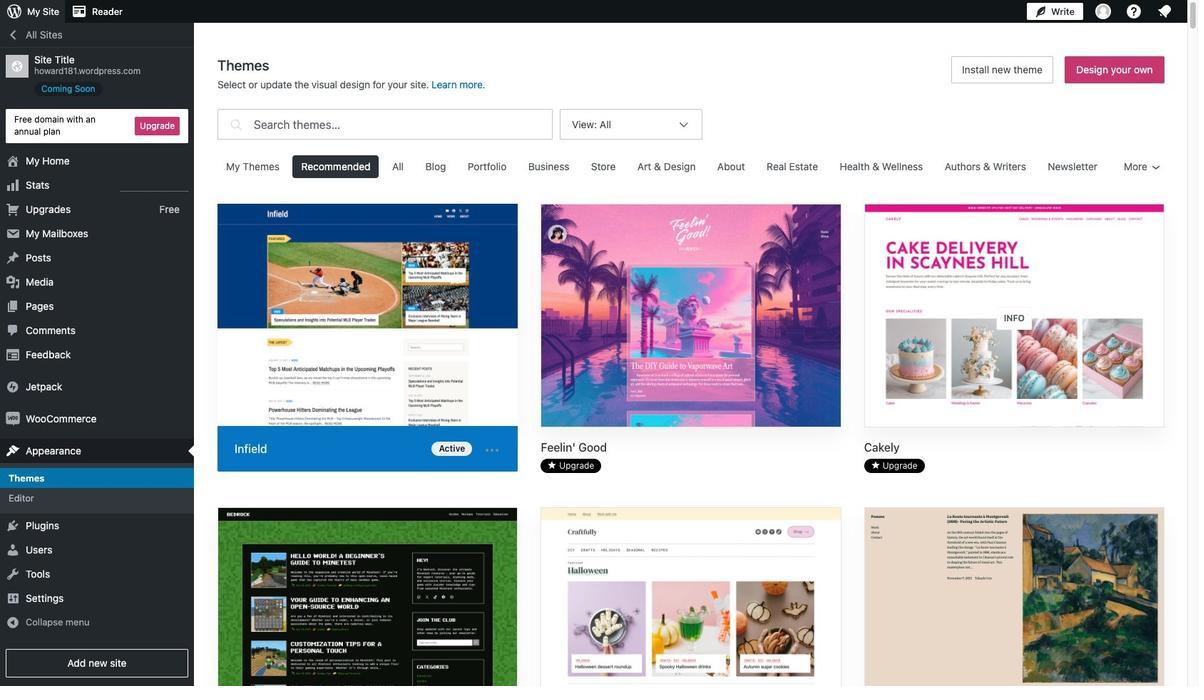 Task type: describe. For each thing, give the bounding box(es) containing it.
cakely is a business theme perfect for bakers or cake makers with a vibrant colour. image
[[865, 205, 1164, 429]]

manage your notifications image
[[1156, 3, 1173, 20]]

a cheerful wordpress blogging theme dedicated to all things homemade and delightful. image
[[541, 508, 841, 687]]

1 img image from the top
[[6, 380, 20, 394]]

my profile image
[[1095, 4, 1111, 19]]

Search search field
[[254, 110, 552, 139]]



Task type: vqa. For each thing, say whether or not it's contained in the screenshot.
closed icon
no



Task type: locate. For each thing, give the bounding box(es) containing it.
0 vertical spatial img image
[[6, 380, 20, 394]]

highest hourly views 0 image
[[121, 182, 188, 192]]

1 vertical spatial img image
[[6, 412, 20, 426]]

2 img image from the top
[[6, 412, 20, 426]]

img image
[[6, 380, 20, 394], [6, 412, 20, 426]]

more options for theme infield image
[[484, 442, 501, 459]]

a passionate sports fan blog celebrating your favorite game. image
[[218, 204, 518, 429]]

None search field
[[218, 106, 553, 143]]

open search image
[[227, 106, 245, 143]]

pomme is a simple portfolio theme for painters. image
[[865, 508, 1164, 687]]

inspired by the iconic worlds of minecraft and minetest, bedrock is a blog theme that reminds the immersive experience of these games. image
[[218, 508, 517, 687]]

help image
[[1125, 3, 1142, 20]]

a blog theme with a bold vaporwave aesthetic. its nostalgic atmosphere pays homage to the 80s and early 90s. image
[[541, 205, 841, 429]]



